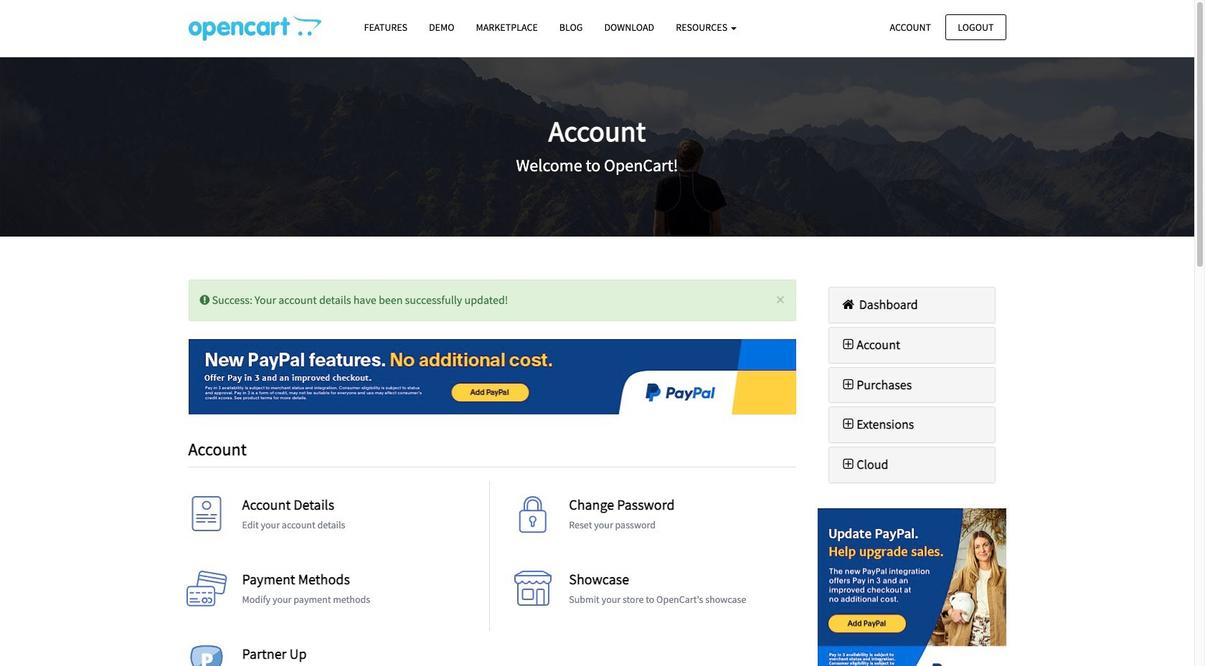 Task type: describe. For each thing, give the bounding box(es) containing it.
3 plus square o image from the top
[[840, 459, 857, 472]]

home image
[[840, 299, 857, 312]]

change password image
[[512, 497, 555, 540]]

exclamation circle image
[[200, 294, 210, 306]]

apply to become a partner image
[[185, 646, 228, 667]]

showcase image
[[512, 571, 555, 615]]

plus square o image
[[840, 339, 857, 352]]

1 plus square o image from the top
[[840, 379, 857, 392]]

2 plus square o image from the top
[[840, 419, 857, 432]]

0 vertical spatial paypal image
[[188, 339, 797, 415]]

opencart - your account image
[[188, 15, 321, 41]]



Task type: locate. For each thing, give the bounding box(es) containing it.
1 vertical spatial plus square o image
[[840, 419, 857, 432]]

1 vertical spatial paypal image
[[818, 509, 1007, 667]]

2 vertical spatial plus square o image
[[840, 459, 857, 472]]

1 horizontal spatial paypal image
[[818, 509, 1007, 667]]

paypal image
[[188, 339, 797, 415], [818, 509, 1007, 667]]

0 vertical spatial plus square o image
[[840, 379, 857, 392]]

account image
[[185, 497, 228, 540]]

plus square o image
[[840, 379, 857, 392], [840, 419, 857, 432], [840, 459, 857, 472]]

payment methods image
[[185, 571, 228, 615]]

0 horizontal spatial paypal image
[[188, 339, 797, 415]]



Task type: vqa. For each thing, say whether or not it's contained in the screenshot.
Instagram Marketing Strategies: Latest Tips To Boost Your Brand 'image'
no



